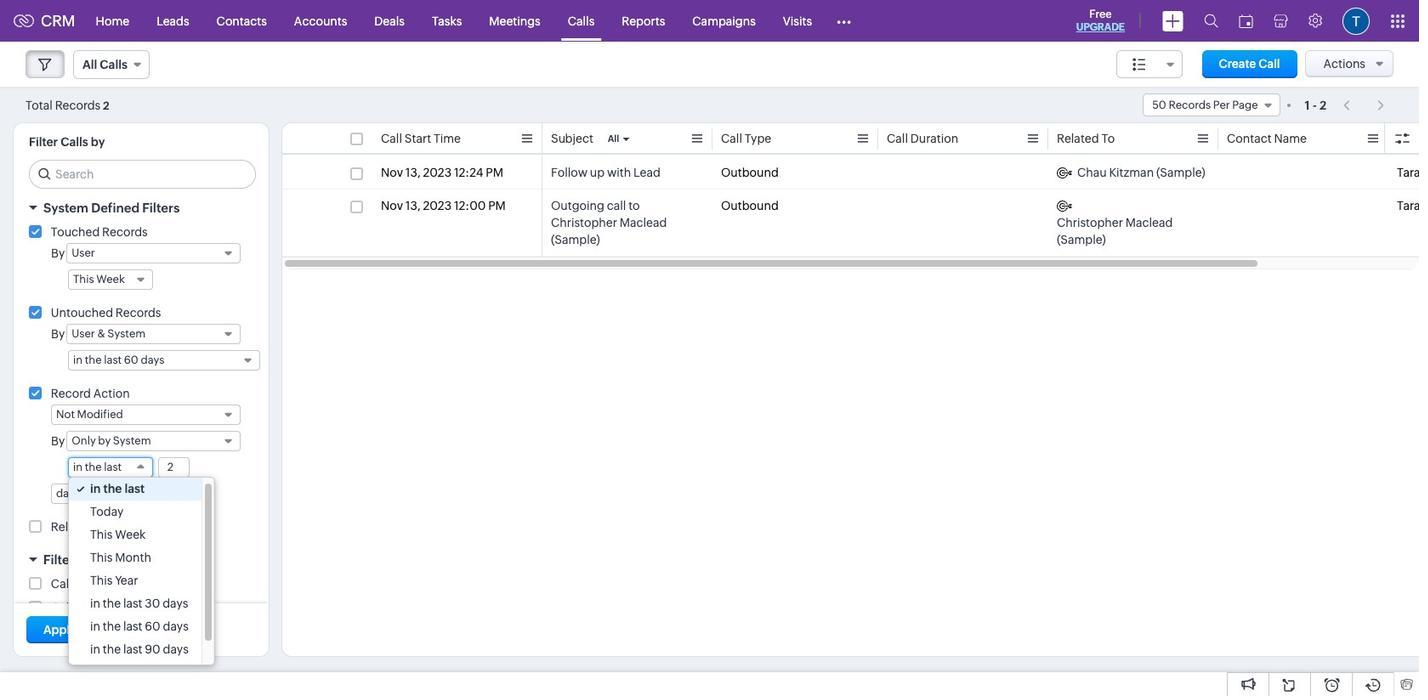 Task type: locate. For each thing, give the bounding box(es) containing it.
nov down call start time
[[381, 166, 403, 179]]

chau
[[1078, 166, 1107, 179]]

christopher
[[551, 216, 618, 230], [1057, 216, 1124, 230]]

1 vertical spatial outbound
[[721, 199, 779, 213]]

nov
[[381, 166, 403, 179], [381, 199, 403, 213]]

in the last inside option
[[90, 482, 145, 496]]

2 2023 from the top
[[423, 199, 452, 213]]

0 vertical spatial calls
[[568, 14, 595, 28]]

record
[[51, 387, 91, 401]]

0 vertical spatial duration
[[911, 132, 959, 145]]

2 for 1 - 2
[[1320, 98, 1327, 112]]

2 days from the top
[[163, 620, 189, 634]]

last inside in the last 90 days "option"
[[123, 643, 143, 657]]

the up today
[[85, 461, 102, 474]]

None text field
[[159, 459, 189, 477]]

by inside "dropdown button"
[[77, 553, 93, 567]]

in the last 90 days option
[[69, 639, 201, 662]]

2 nov from the top
[[381, 199, 403, 213]]

list box
[[69, 478, 214, 685]]

1 this from the top
[[90, 528, 113, 542]]

the inside field
[[85, 461, 102, 474]]

in right apply
[[90, 620, 100, 634]]

records down today
[[95, 521, 141, 534]]

1 - 2
[[1305, 98, 1327, 112]]

call inside button
[[1259, 57, 1281, 71]]

fields
[[95, 553, 132, 567]]

subject
[[551, 132, 594, 145]]

action up filter by fields "dropdown button"
[[143, 521, 180, 534]]

this
[[90, 528, 113, 542], [90, 551, 113, 565], [90, 574, 113, 588]]

0 vertical spatial 13,
[[406, 166, 421, 179]]

(sample) down chau
[[1057, 233, 1107, 247]]

last inside in the last option
[[125, 482, 145, 496]]

0 horizontal spatial maclead
[[620, 216, 667, 230]]

outbound
[[721, 166, 779, 179], [721, 199, 779, 213]]

13, for nov 13, 2023 12:24 pm
[[406, 166, 421, 179]]

records for touched
[[102, 225, 148, 239]]

1 13, from the top
[[406, 166, 421, 179]]

0 vertical spatial 2023
[[423, 166, 452, 179]]

maclead down chau kitzman (sample) at the top right of the page
[[1126, 216, 1173, 230]]

the down this year
[[103, 597, 121, 611]]

total
[[26, 98, 53, 112]]

in the last 90 days
[[90, 643, 189, 657]]

calls
[[568, 14, 595, 28], [61, 135, 88, 149]]

0 vertical spatial nov
[[381, 166, 403, 179]]

this month
[[90, 551, 151, 565]]

nov 13, 2023 12:00 pm
[[381, 199, 506, 213]]

last up the today option on the left of page
[[125, 482, 145, 496]]

days down clear
[[163, 643, 189, 657]]

2 inside "total records 2"
[[103, 99, 109, 112]]

this inside option
[[90, 574, 113, 588]]

13, down "start"
[[406, 166, 421, 179]]

in up until
[[90, 643, 100, 657]]

(sample) down outgoing
[[551, 233, 600, 247]]

apply
[[43, 624, 76, 637]]

0 horizontal spatial action
[[93, 387, 130, 401]]

pm
[[486, 166, 504, 179], [488, 199, 506, 213]]

records
[[55, 98, 101, 112], [102, 225, 148, 239], [116, 306, 161, 320], [95, 521, 141, 534]]

free
[[1090, 8, 1112, 20]]

filter for filter calls by
[[29, 135, 58, 149]]

tara for chau kitzman (sample)
[[1398, 166, 1420, 179]]

action right record
[[93, 387, 130, 401]]

1 horizontal spatial call duration
[[887, 132, 959, 145]]

week
[[115, 528, 146, 542]]

days inside option
[[163, 620, 189, 634]]

2023 left "12:00"
[[423, 199, 452, 213]]

0 vertical spatial outbound
[[721, 166, 779, 179]]

by down record
[[51, 435, 65, 448]]

1 vertical spatial 2023
[[423, 199, 452, 213]]

pm for nov 13, 2023 12:24 pm
[[486, 166, 504, 179]]

calls link
[[554, 0, 608, 41]]

days right 30
[[163, 597, 188, 611]]

1 vertical spatial in the last
[[90, 482, 145, 496]]

records up filter calls by
[[55, 98, 101, 112]]

apply filter button
[[26, 617, 124, 644]]

christopher down outgoing
[[551, 216, 618, 230]]

in up today
[[90, 482, 101, 496]]

1 vertical spatial 13,
[[406, 199, 421, 213]]

filter up the call agenda on the left bottom
[[43, 553, 74, 567]]

1
[[1305, 98, 1311, 112]]

crm link
[[14, 12, 75, 30]]

last for 60
[[123, 620, 143, 634]]

1 vertical spatial this
[[90, 551, 113, 565]]

1 horizontal spatial 2
[[1320, 98, 1327, 112]]

duration
[[911, 132, 959, 145], [75, 601, 123, 615]]

filter down total
[[29, 135, 58, 149]]

2 christopher from the left
[[1057, 216, 1124, 230]]

days right 60
[[163, 620, 189, 634]]

calls left by
[[61, 135, 88, 149]]

1 outbound from the top
[[721, 166, 779, 179]]

in the last 60 days option
[[69, 616, 201, 639]]

13,
[[406, 166, 421, 179], [406, 199, 421, 213]]

related for related to
[[1057, 132, 1100, 145]]

related
[[1057, 132, 1100, 145], [51, 521, 93, 534]]

in down agenda
[[90, 597, 100, 611]]

0 vertical spatial tara
[[1398, 166, 1420, 179]]

1 vertical spatial call duration
[[51, 601, 123, 615]]

in the last inside field
[[73, 461, 122, 474]]

0 vertical spatial this
[[90, 528, 113, 542]]

2 vertical spatial this
[[90, 574, 113, 588]]

the down in the last field
[[103, 482, 122, 496]]

0 vertical spatial action
[[93, 387, 130, 401]]

pm right "12:00"
[[488, 199, 506, 213]]

2 tara from the top
[[1398, 199, 1420, 213]]

0 horizontal spatial call duration
[[51, 601, 123, 615]]

3 this from the top
[[90, 574, 113, 588]]

2
[[1320, 98, 1327, 112], [103, 99, 109, 112]]

90
[[145, 643, 161, 657]]

total records 2
[[26, 98, 109, 112]]

last inside in the last 30 days "option"
[[123, 597, 143, 611]]

this down the fields
[[90, 574, 113, 588]]

follow up with lead
[[551, 166, 661, 179]]

pm right "12:24"
[[486, 166, 504, 179]]

1 nov from the top
[[381, 166, 403, 179]]

2023
[[423, 166, 452, 179], [423, 199, 452, 213]]

the up until now
[[103, 643, 121, 657]]

row group
[[282, 157, 1420, 257]]

christopher down chau
[[1057, 216, 1124, 230]]

contacts link
[[203, 0, 281, 41]]

the for 90
[[103, 643, 121, 657]]

1 horizontal spatial related
[[1057, 132, 1100, 145]]

1 vertical spatial tara
[[1398, 199, 1420, 213]]

nov down the nov 13, 2023 12:24 pm
[[381, 199, 403, 213]]

0 vertical spatial call duration
[[887, 132, 959, 145]]

home link
[[82, 0, 143, 41]]

tara
[[1398, 166, 1420, 179], [1398, 199, 1420, 213]]

start
[[405, 132, 431, 145]]

1 horizontal spatial maclead
[[1126, 216, 1173, 230]]

13, down the nov 13, 2023 12:24 pm
[[406, 199, 421, 213]]

the
[[85, 461, 102, 474], [103, 482, 122, 496], [103, 597, 121, 611], [103, 620, 121, 634], [103, 643, 121, 657]]

last inside in the last 60 days option
[[123, 620, 143, 634]]

last
[[104, 461, 122, 474], [125, 482, 145, 496], [123, 597, 143, 611], [123, 620, 143, 634], [123, 643, 143, 657]]

calls left reports
[[568, 14, 595, 28]]

related up filter by fields
[[51, 521, 93, 534]]

time
[[434, 132, 461, 145]]

1 christopher from the left
[[551, 216, 618, 230]]

in the last up in the last option
[[73, 461, 122, 474]]

this for this month
[[90, 551, 113, 565]]

0 horizontal spatial related
[[51, 521, 93, 534]]

this up this year
[[90, 551, 113, 565]]

in
[[73, 461, 83, 474], [90, 482, 101, 496], [90, 597, 100, 611], [90, 620, 100, 634], [90, 643, 100, 657]]

2 this from the top
[[90, 551, 113, 565]]

1 vertical spatial action
[[143, 521, 180, 534]]

0 vertical spatial related
[[1057, 132, 1100, 145]]

last up in the last option
[[104, 461, 122, 474]]

0 vertical spatial pm
[[486, 166, 504, 179]]

1 vertical spatial pm
[[488, 199, 506, 213]]

by down untouched
[[51, 328, 65, 341]]

in the last field
[[68, 458, 153, 478]]

(sample) inside christopher maclead (sample)
[[1057, 233, 1107, 247]]

30
[[145, 597, 160, 611]]

0 horizontal spatial christopher
[[551, 216, 618, 230]]

2 13, from the top
[[406, 199, 421, 213]]

deals link
[[361, 0, 418, 41]]

1 vertical spatial filter
[[43, 553, 74, 567]]

visits
[[783, 14, 812, 28]]

filter for filter by fields
[[43, 553, 74, 567]]

0 horizontal spatial calls
[[61, 135, 88, 149]]

maclead
[[620, 216, 667, 230], [1126, 216, 1173, 230]]

this for this year
[[90, 574, 113, 588]]

in the last down in the last field
[[90, 482, 145, 496]]

maclead inside christopher maclead (sample)
[[1126, 216, 1173, 230]]

1 horizontal spatial calls
[[568, 14, 595, 28]]

3 days from the top
[[163, 643, 189, 657]]

1 days from the top
[[163, 597, 188, 611]]

0 horizontal spatial (sample)
[[551, 233, 600, 247]]

1 vertical spatial days
[[163, 620, 189, 634]]

by
[[51, 247, 65, 260], [51, 328, 65, 341], [51, 435, 65, 448], [77, 553, 93, 567]]

2 for total records 2
[[103, 99, 109, 112]]

touched
[[51, 225, 100, 239]]

records for untouched
[[116, 306, 161, 320]]

navigation
[[1336, 93, 1394, 117]]

leads link
[[143, 0, 203, 41]]

records down defined
[[102, 225, 148, 239]]

chau kitzman (sample) link
[[1057, 164, 1206, 181]]

last left 60
[[123, 620, 143, 634]]

maclead down to
[[620, 216, 667, 230]]

2 right -
[[1320, 98, 1327, 112]]

the down in the last 30 days "option"
[[103, 620, 121, 634]]

2 horizontal spatial (sample)
[[1157, 166, 1206, 179]]

action
[[93, 387, 130, 401], [143, 521, 180, 534]]

call agenda
[[51, 578, 118, 591]]

Search text field
[[30, 161, 255, 188]]

1 2023 from the top
[[423, 166, 452, 179]]

1 horizontal spatial (sample)
[[1057, 233, 1107, 247]]

0 vertical spatial in the last
[[73, 461, 122, 474]]

1 tara from the top
[[1398, 166, 1420, 179]]

2023 left "12:24"
[[423, 166, 452, 179]]

1 vertical spatial calls
[[61, 135, 88, 149]]

last left 30
[[123, 597, 143, 611]]

2 up by
[[103, 99, 109, 112]]

meetings link
[[476, 0, 554, 41]]

1 horizontal spatial christopher
[[1057, 216, 1124, 230]]

now
[[118, 666, 144, 680]]

1 maclead from the left
[[620, 216, 667, 230]]

call duration
[[887, 132, 959, 145], [51, 601, 123, 615]]

records for related
[[95, 521, 141, 534]]

last left 90
[[123, 643, 143, 657]]

accounts link
[[281, 0, 361, 41]]

pm for nov 13, 2023 12:00 pm
[[488, 199, 506, 213]]

defined
[[91, 201, 140, 215]]

in up in the last option
[[73, 461, 83, 474]]

2 vertical spatial days
[[163, 643, 189, 657]]

nov for nov 13, 2023 12:24 pm
[[381, 166, 403, 179]]

1 vertical spatial related
[[51, 521, 93, 534]]

by down touched at top left
[[51, 247, 65, 260]]

2023 for 12:00
[[423, 199, 452, 213]]

0 vertical spatial days
[[163, 597, 188, 611]]

records right untouched
[[116, 306, 161, 320]]

related left to
[[1057, 132, 1100, 145]]

this year
[[90, 574, 138, 588]]

filter inside "dropdown button"
[[43, 553, 74, 567]]

1 vertical spatial duration
[[75, 601, 123, 615]]

2 outbound from the top
[[721, 199, 779, 213]]

1 vertical spatial nov
[[381, 199, 403, 213]]

filter right apply
[[78, 624, 107, 637]]

0 vertical spatial filter
[[29, 135, 58, 149]]

1 horizontal spatial duration
[[911, 132, 959, 145]]

in inside field
[[73, 461, 83, 474]]

contact
[[1228, 132, 1272, 145]]

2 maclead from the left
[[1126, 216, 1173, 230]]

this down today
[[90, 528, 113, 542]]

by up the call agenda on the left bottom
[[77, 553, 93, 567]]

related for related records action
[[51, 521, 93, 534]]

0 horizontal spatial 2
[[103, 99, 109, 112]]

(sample) right the kitzman
[[1157, 166, 1206, 179]]

2 vertical spatial filter
[[78, 624, 107, 637]]

christopher maclead (sample)
[[1057, 216, 1173, 247]]

in the last 30 days option
[[69, 593, 201, 616]]



Task type: describe. For each thing, give the bounding box(es) containing it.
13, for nov 13, 2023 12:00 pm
[[406, 199, 421, 213]]

filter calls by
[[29, 135, 105, 149]]

accounts
[[294, 14, 347, 28]]

until now
[[90, 666, 144, 680]]

0 horizontal spatial duration
[[75, 601, 123, 615]]

christopher inside christopher maclead (sample)
[[1057, 216, 1124, 230]]

untouched
[[51, 306, 113, 320]]

last for 30
[[123, 597, 143, 611]]

chau kitzman (sample)
[[1078, 166, 1206, 179]]

tara for christopher maclead (sample)
[[1398, 199, 1420, 213]]

today option
[[69, 501, 201, 524]]

home
[[96, 14, 129, 28]]

system defined filters button
[[14, 193, 269, 223]]

1 horizontal spatial action
[[143, 521, 180, 534]]

days for in the last 30 days
[[163, 597, 188, 611]]

campaigns link
[[679, 0, 770, 41]]

create call button
[[1202, 50, 1298, 78]]

days for in the last 90 days
[[163, 643, 189, 657]]

untouched records
[[51, 306, 161, 320]]

in for 30
[[90, 597, 100, 611]]

tasks link
[[418, 0, 476, 41]]

system
[[43, 201, 88, 215]]

maclead inside outgoing call to christopher maclead (sample)
[[620, 216, 667, 230]]

apply filter
[[43, 624, 107, 637]]

reports
[[622, 14, 665, 28]]

in for 90
[[90, 643, 100, 657]]

to
[[629, 199, 640, 213]]

to
[[1102, 132, 1115, 145]]

in for 60
[[90, 620, 100, 634]]

filter by fields button
[[14, 545, 269, 575]]

row group containing nov 13, 2023 12:24 pm
[[282, 157, 1420, 257]]

related records action
[[51, 521, 180, 534]]

outbound for outgoing call to christopher maclead (sample)
[[721, 199, 779, 213]]

kitzman
[[1110, 166, 1154, 179]]

filters
[[142, 201, 180, 215]]

in the last for list box containing in the last
[[90, 482, 145, 496]]

contacts
[[217, 14, 267, 28]]

in the last option
[[69, 478, 201, 501]]

outgoing call to christopher maclead (sample)
[[551, 199, 667, 247]]

outgoing call to christopher maclead (sample) link
[[551, 197, 704, 248]]

follow
[[551, 166, 588, 179]]

create call
[[1219, 57, 1281, 71]]

until
[[90, 666, 116, 680]]

record action
[[51, 387, 130, 401]]

touched records
[[51, 225, 148, 239]]

filter by fields
[[43, 553, 132, 567]]

last for 90
[[123, 643, 143, 657]]

this week option
[[69, 524, 201, 547]]

in the last 30 days
[[90, 597, 188, 611]]

christopher inside outgoing call to christopher maclead (sample)
[[551, 216, 618, 230]]

visits link
[[770, 0, 826, 41]]

call type
[[721, 132, 772, 145]]

12:00
[[454, 199, 486, 213]]

outbound for follow up with lead
[[721, 166, 779, 179]]

list box containing in the last
[[69, 478, 214, 685]]

campaigns
[[693, 14, 756, 28]]

call start time
[[381, 132, 461, 145]]

with
[[607, 166, 631, 179]]

records for total
[[55, 98, 101, 112]]

this week
[[90, 528, 146, 542]]

in the last for in the last field
[[73, 461, 122, 474]]

nov 13, 2023 12:24 pm
[[381, 166, 504, 179]]

this for this week
[[90, 528, 113, 542]]

(sample) for chau kitzman (sample)
[[1157, 166, 1206, 179]]

system defined filters
[[43, 201, 180, 215]]

(sample) for christopher maclead (sample)
[[1057, 233, 1107, 247]]

days for in the last 60 days
[[163, 620, 189, 634]]

lead
[[634, 166, 661, 179]]

leads
[[157, 14, 189, 28]]

today
[[90, 505, 124, 519]]

deals
[[375, 14, 405, 28]]

call
[[607, 199, 626, 213]]

name
[[1275, 132, 1307, 145]]

create
[[1219, 57, 1257, 71]]

last inside in the last field
[[104, 461, 122, 474]]

outgoing
[[551, 199, 605, 213]]

all
[[608, 134, 619, 144]]

upgrade
[[1077, 21, 1125, 33]]

60
[[145, 620, 161, 634]]

actions
[[1324, 57, 1366, 71]]

-
[[1313, 98, 1318, 112]]

follow up with lead link
[[551, 164, 661, 181]]

crm
[[41, 12, 75, 30]]

up
[[590, 166, 605, 179]]

in the last 60 days
[[90, 620, 189, 634]]

the for 30
[[103, 597, 121, 611]]

the for 60
[[103, 620, 121, 634]]

free upgrade
[[1077, 8, 1125, 33]]

this month option
[[69, 547, 201, 570]]

2023 for 12:24
[[423, 166, 452, 179]]

related to
[[1057, 132, 1115, 145]]

(sample) inside outgoing call to christopher maclead (sample)
[[551, 233, 600, 247]]

christopher maclead (sample) link
[[1057, 197, 1210, 248]]

clear
[[151, 624, 181, 637]]

agenda
[[75, 578, 118, 591]]

year
[[115, 574, 138, 588]]

contact name
[[1228, 132, 1307, 145]]

type
[[745, 132, 772, 145]]

tasks
[[432, 14, 462, 28]]

until now option
[[69, 662, 201, 685]]

nov for nov 13, 2023 12:00 pm
[[381, 199, 403, 213]]

month
[[115, 551, 151, 565]]

filter inside button
[[78, 624, 107, 637]]

this year option
[[69, 570, 201, 593]]

call 
[[1398, 132, 1420, 145]]

reports link
[[608, 0, 679, 41]]

12:24
[[454, 166, 484, 179]]



Task type: vqa. For each thing, say whether or not it's contained in the screenshot.
bottom your
no



